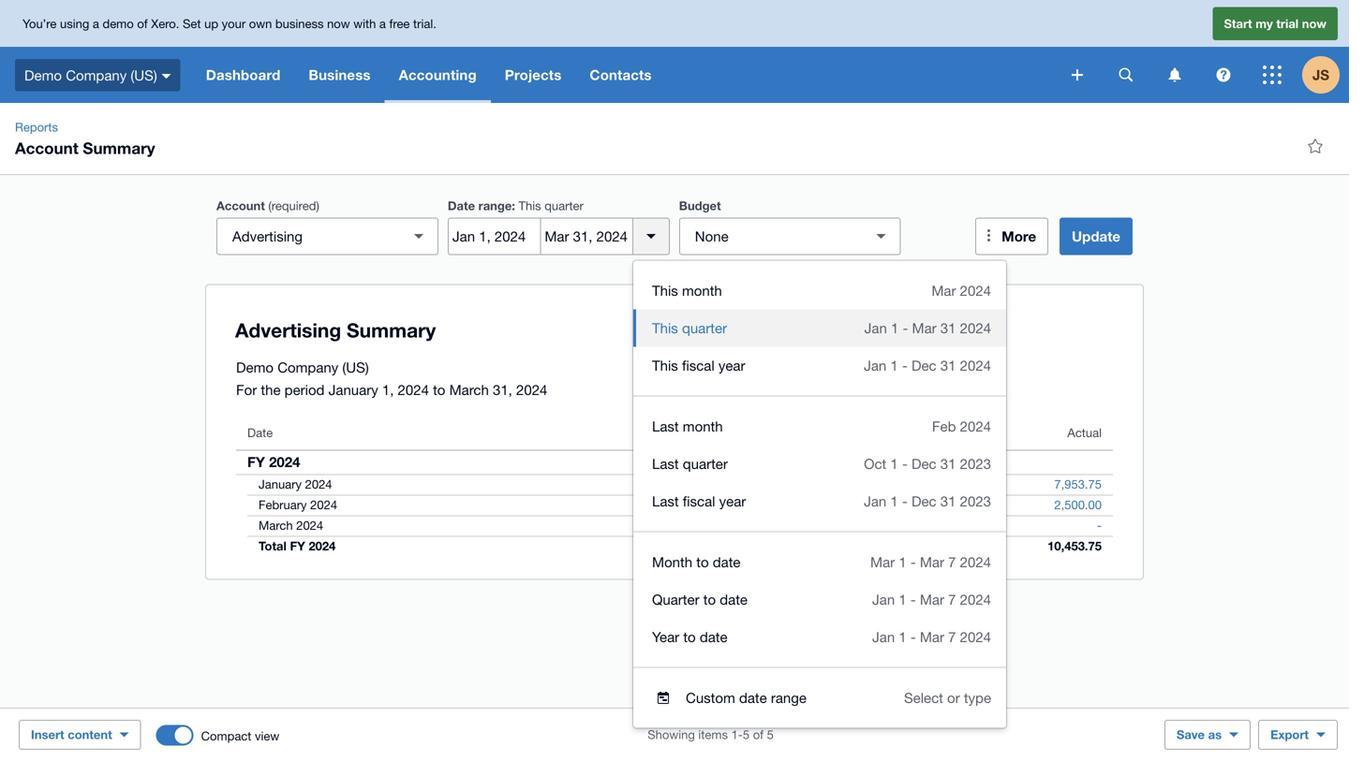 Task type: describe. For each thing, give the bounding box(es) containing it.
fiscal for this
[[682, 358, 715, 374]]

dec for oct 1 - dec 31 2023
[[912, 456, 937, 472]]

to for quarter
[[704, 592, 716, 608]]

quarter for last quarter
[[683, 456, 728, 472]]

- inside report output element
[[1097, 519, 1102, 533]]

31 for jan 1 - dec 31 2024
[[941, 358, 956, 374]]

feb 2024
[[932, 418, 992, 435]]

this month
[[652, 283, 722, 299]]

demo for demo company (us)
[[24, 67, 62, 83]]

7,953.75 link
[[1044, 476, 1113, 494]]

demo
[[103, 16, 134, 31]]

2024 down mar 2024
[[960, 320, 992, 336]]

dashboard
[[206, 67, 281, 83]]

last month
[[652, 418, 723, 435]]

- for this quarter
[[903, 320, 909, 336]]

demo company (us) button
[[0, 47, 192, 103]]

2024 down february 2024
[[296, 519, 323, 533]]

to inside demo company (us) for the period january 1, 2024 to march 31, 2024
[[433, 382, 446, 398]]

items
[[699, 728, 728, 743]]

mar 1 - mar 7 2024
[[871, 554, 992, 571]]

save
[[1177, 728, 1205, 743]]

required
[[272, 199, 316, 213]]

of for 5
[[753, 728, 764, 743]]

year
[[652, 629, 680, 646]]

date range : this quarter
[[448, 199, 584, 213]]

mar for this quarter
[[912, 320, 937, 336]]

your
[[222, 16, 246, 31]]

oct 1 - dec 31 2023
[[864, 456, 992, 472]]

2,500.00 link
[[1044, 496, 1113, 515]]

or
[[948, 690, 960, 707]]

content
[[68, 728, 112, 743]]

contacts
[[590, 67, 652, 83]]

2024 down january 2024 at left bottom
[[310, 498, 337, 513]]

add to favourites image
[[1297, 127, 1335, 165]]

- link
[[1086, 517, 1113, 536]]

of for demo
[[137, 16, 148, 31]]

list box containing this month
[[634, 261, 1007, 729]]

showing
[[648, 728, 695, 743]]

last for last quarter
[[652, 456, 679, 472]]

demo company (us)
[[24, 67, 157, 83]]

the
[[261, 382, 281, 398]]

Advertising text field
[[217, 219, 404, 254]]

2023 for jan 1 - dec 31 2023
[[960, 493, 992, 510]]

projects
[[505, 67, 562, 83]]

last quarter
[[652, 456, 728, 472]]

2024 right 31,
[[516, 382, 548, 398]]

total fy 2024
[[259, 539, 336, 554]]

quarter to date
[[652, 592, 748, 608]]

more
[[1002, 228, 1037, 245]]

save as
[[1177, 728, 1222, 743]]

mar for year to date
[[920, 629, 945, 646]]

company for demo company (us)
[[66, 67, 127, 83]]

0 vertical spatial range
[[479, 199, 512, 213]]

2024 down 'jan 1 - dec 31 2023'
[[960, 554, 992, 571]]

budget
[[679, 199, 721, 213]]

jan for this quarter
[[865, 320, 887, 336]]

showing items 1-5 of 5
[[648, 728, 774, 743]]

business
[[309, 67, 371, 83]]

save as button
[[1165, 721, 1251, 751]]

for
[[236, 382, 257, 398]]

last for last fiscal year
[[652, 493, 679, 510]]

2,500.00
[[1055, 498, 1102, 513]]

- for last quarter
[[903, 456, 908, 472]]

february
[[259, 498, 307, 513]]

month to date
[[652, 554, 741, 571]]

jan 1 - dec 31 2024
[[864, 358, 992, 374]]

january 2024
[[259, 478, 332, 492]]

contacts button
[[576, 47, 666, 103]]

(us) for demo company (us)
[[131, 67, 157, 83]]

month for last month
[[683, 418, 723, 435]]

account inside reports account summary
[[15, 139, 78, 157]]

jan for last fiscal year
[[864, 493, 887, 510]]

dashboard link
[[192, 47, 295, 103]]

accounting button
[[385, 47, 491, 103]]

january inside report output element
[[259, 478, 302, 492]]

1 for quarter to date
[[899, 592, 907, 608]]

my
[[1256, 16, 1273, 31]]

31 for jan 1 - mar 31 2024
[[941, 320, 956, 336]]

start
[[1225, 16, 1253, 31]]

1 a from the left
[[93, 16, 99, 31]]

using
[[60, 16, 89, 31]]

1 now from the left
[[327, 16, 350, 31]]

2024 down 'march 2024' at the left of the page
[[309, 539, 336, 554]]

fy 2024
[[247, 454, 300, 471]]

jan for quarter to date
[[873, 592, 895, 608]]

)
[[316, 199, 319, 213]]

you're
[[22, 16, 57, 31]]

year to date
[[652, 629, 728, 646]]

march inside demo company (us) for the period january 1, 2024 to march 31, 2024
[[449, 382, 489, 398]]

period
[[285, 382, 325, 398]]

31,
[[493, 382, 513, 398]]

mar for quarter to date
[[920, 592, 945, 608]]

1 5 from the left
[[743, 728, 750, 743]]

last for last month
[[652, 418, 679, 435]]

this quarter
[[652, 320, 727, 336]]

account ( required )
[[217, 199, 319, 213]]

quarter
[[652, 592, 700, 608]]

1-
[[732, 728, 743, 743]]

7,953.75
[[1055, 478, 1102, 492]]

compact view
[[201, 730, 279, 744]]

you're using a demo of xero. set up your own business now with a free trial.
[[22, 16, 437, 31]]

2023 for oct 1 - dec 31 2023
[[960, 456, 992, 472]]

date up 1-
[[739, 690, 767, 707]]

1 horizontal spatial fy
[[290, 539, 305, 554]]

last fiscal year
[[652, 493, 746, 510]]

reports
[[15, 120, 58, 134]]

accounting
[[399, 67, 477, 83]]

trial
[[1277, 16, 1299, 31]]

business button
[[295, 47, 385, 103]]

- for last fiscal year
[[903, 493, 908, 510]]

dec for jan 1 - dec 31 2024
[[912, 358, 937, 374]]

update button
[[1060, 218, 1133, 255]]

date for year to date
[[700, 629, 728, 646]]

1 horizontal spatial account
[[217, 199, 265, 213]]

None text field
[[680, 219, 867, 254]]

this for this fiscal year
[[652, 358, 678, 374]]

start my trial now
[[1225, 16, 1327, 31]]

jan 1 - mar 7 2024 for year to date
[[873, 629, 992, 646]]

this fiscal year
[[652, 358, 746, 374]]

more button
[[976, 218, 1049, 255]]

open image
[[400, 218, 438, 255]]

type
[[964, 690, 992, 707]]

date for month to date
[[713, 554, 741, 571]]

1 for last fiscal year
[[891, 493, 899, 510]]

date for quarter to date
[[720, 592, 748, 608]]



Task type: locate. For each thing, give the bounding box(es) containing it.
of right 1-
[[753, 728, 764, 743]]

0 vertical spatial company
[[66, 67, 127, 83]]

- for month to date
[[911, 554, 916, 571]]

- down oct 1 - dec 31 2023
[[903, 493, 908, 510]]

own
[[249, 16, 272, 31]]

january up february
[[259, 478, 302, 492]]

31
[[941, 320, 956, 336], [941, 358, 956, 374], [941, 456, 956, 472], [941, 493, 956, 510]]

1 vertical spatial (us)
[[342, 359, 369, 376]]

2024 right feb
[[960, 418, 992, 435]]

1 vertical spatial last
[[652, 456, 679, 472]]

1 up jan 1 - dec 31 2024
[[891, 320, 899, 336]]

1 horizontal spatial company
[[278, 359, 339, 376]]

2024 up january 2024 at left bottom
[[269, 454, 300, 471]]

0 vertical spatial quarter
[[545, 199, 584, 213]]

1 vertical spatial jan 1 - mar 7 2024
[[873, 629, 992, 646]]

demo inside popup button
[[24, 67, 62, 83]]

update
[[1072, 228, 1121, 245]]

set
[[183, 16, 201, 31]]

svg image inside demo company (us) popup button
[[162, 74, 171, 78]]

range inside list box
[[771, 690, 807, 707]]

group
[[634, 261, 1007, 729]]

(us) inside demo company (us) for the period january 1, 2024 to march 31, 2024
[[342, 359, 369, 376]]

1 up select
[[899, 629, 907, 646]]

1 jan 1 - mar 7 2024 from the top
[[873, 592, 992, 608]]

view
[[255, 730, 279, 744]]

2024 down the mar 1 - mar 7 2024 in the right bottom of the page
[[960, 592, 992, 608]]

dec up 'jan 1 - dec 31 2023'
[[912, 456, 937, 472]]

insert content button
[[19, 721, 141, 751]]

fiscal for last
[[683, 493, 716, 510]]

demo company (us) for the period january 1, 2024 to march 31, 2024
[[236, 359, 548, 398]]

account left (
[[217, 199, 265, 213]]

- for this fiscal year
[[903, 358, 908, 374]]

2 last from the top
[[652, 456, 679, 472]]

a
[[93, 16, 99, 31], [379, 16, 386, 31]]

list of convenience dates image
[[632, 218, 670, 255]]

january left 1,
[[329, 382, 378, 398]]

1 for this fiscal year
[[891, 358, 899, 374]]

- for year to date
[[911, 629, 916, 646]]

mar 2024
[[932, 283, 992, 299]]

date up quarter to date
[[713, 554, 741, 571]]

quarter up this fiscal year
[[682, 320, 727, 336]]

1 down the mar 1 - mar 7 2024 in the right bottom of the page
[[899, 592, 907, 608]]

1 vertical spatial month
[[683, 418, 723, 435]]

jan 1 - dec 31 2023
[[864, 493, 992, 510]]

3 last from the top
[[652, 493, 679, 510]]

0 vertical spatial fiscal
[[682, 358, 715, 374]]

this up report title field
[[652, 283, 678, 299]]

1 horizontal spatial january
[[329, 382, 378, 398]]

0 vertical spatial month
[[682, 283, 722, 299]]

xero.
[[151, 16, 179, 31]]

1 down 'jan 1 - dec 31 2023'
[[899, 554, 907, 571]]

0 horizontal spatial march
[[259, 519, 293, 533]]

open image
[[863, 218, 900, 255]]

- for quarter to date
[[911, 592, 916, 608]]

of left xero.
[[137, 16, 148, 31]]

group containing this month
[[634, 261, 1007, 729]]

- down the 2,500.00 link
[[1097, 519, 1102, 533]]

last down last quarter
[[652, 493, 679, 510]]

this right :
[[519, 199, 541, 213]]

as
[[1209, 728, 1222, 743]]

1 vertical spatial date
[[247, 426, 273, 441]]

0 horizontal spatial range
[[479, 199, 512, 213]]

february 2024
[[259, 498, 337, 513]]

actual
[[1068, 426, 1102, 441]]

date for date
[[247, 426, 273, 441]]

1 vertical spatial company
[[278, 359, 339, 376]]

1 for last quarter
[[891, 456, 899, 472]]

2023
[[960, 456, 992, 472], [960, 493, 992, 510]]

now
[[327, 16, 350, 31], [1303, 16, 1327, 31]]

7 for quarter to date
[[949, 592, 956, 608]]

insert
[[31, 728, 64, 743]]

date down the month to date
[[720, 592, 748, 608]]

7 down 'jan 1 - dec 31 2023'
[[949, 554, 956, 571]]

0 horizontal spatial 5
[[743, 728, 750, 743]]

demo up "for"
[[236, 359, 274, 376]]

export button
[[1259, 721, 1338, 751]]

1 31 from the top
[[941, 320, 956, 336]]

year down last quarter
[[719, 493, 746, 510]]

(us)
[[131, 67, 157, 83], [342, 359, 369, 376]]

january
[[329, 382, 378, 398], [259, 478, 302, 492]]

2 now from the left
[[1303, 16, 1327, 31]]

1 horizontal spatial now
[[1303, 16, 1327, 31]]

compact
[[201, 730, 252, 744]]

2024 right 1,
[[398, 382, 429, 398]]

dec
[[912, 358, 937, 374], [912, 456, 937, 472], [912, 493, 937, 510]]

- down 'jan 1 - dec 31 2023'
[[911, 554, 916, 571]]

quarter
[[545, 199, 584, 213], [682, 320, 727, 336], [683, 456, 728, 472]]

to right the month
[[697, 554, 709, 571]]

company
[[66, 67, 127, 83], [278, 359, 339, 376]]

year
[[719, 358, 746, 374], [719, 493, 746, 510]]

to right year
[[684, 629, 696, 646]]

last up last quarter
[[652, 418, 679, 435]]

1,
[[382, 382, 394, 398]]

march up the total
[[259, 519, 293, 533]]

date up select start date field
[[448, 199, 475, 213]]

4 31 from the top
[[941, 493, 956, 510]]

year for last fiscal year
[[719, 493, 746, 510]]

2023 down oct 1 - dec 31 2023
[[960, 493, 992, 510]]

3 dec from the top
[[912, 493, 937, 510]]

3 7 from the top
[[949, 629, 956, 646]]

month up this quarter at the top
[[682, 283, 722, 299]]

march
[[449, 382, 489, 398], [259, 519, 293, 533]]

jan 1 - mar 7 2024 up select
[[873, 629, 992, 646]]

1 down jan 1 - mar 31 2024
[[891, 358, 899, 374]]

business
[[275, 16, 324, 31]]

1 vertical spatial range
[[771, 690, 807, 707]]

fy up january 2024 at left bottom
[[247, 454, 265, 471]]

0 horizontal spatial demo
[[24, 67, 62, 83]]

range up select start date field
[[479, 199, 512, 213]]

0 horizontal spatial january
[[259, 478, 302, 492]]

- up jan 1 - dec 31 2024
[[903, 320, 909, 336]]

1 vertical spatial 2023
[[960, 493, 992, 510]]

0 vertical spatial last
[[652, 418, 679, 435]]

company for demo company (us) for the period january 1, 2024 to march 31, 2024
[[278, 359, 339, 376]]

jan for this fiscal year
[[864, 358, 887, 374]]

1 vertical spatial fiscal
[[683, 493, 716, 510]]

company up period
[[278, 359, 339, 376]]

date inside report output element
[[247, 426, 273, 441]]

1 horizontal spatial range
[[771, 690, 807, 707]]

a left free at left top
[[379, 16, 386, 31]]

custom date range
[[686, 690, 807, 707]]

7 up or
[[949, 629, 956, 646]]

2 2023 from the top
[[960, 493, 992, 510]]

1 horizontal spatial demo
[[236, 359, 274, 376]]

1 vertical spatial march
[[259, 519, 293, 533]]

- up select
[[911, 629, 916, 646]]

2 jan 1 - mar 7 2024 from the top
[[873, 629, 992, 646]]

fiscal
[[682, 358, 715, 374], [683, 493, 716, 510]]

2024 down jan 1 - mar 31 2024
[[960, 358, 992, 374]]

1 vertical spatial account
[[217, 199, 265, 213]]

company inside popup button
[[66, 67, 127, 83]]

reports account summary
[[15, 120, 155, 157]]

1
[[891, 320, 899, 336], [891, 358, 899, 374], [891, 456, 899, 472], [891, 493, 899, 510], [899, 554, 907, 571], [899, 592, 907, 608], [899, 629, 907, 646]]

feb
[[932, 418, 956, 435]]

trial.
[[413, 16, 437, 31]]

0 vertical spatial date
[[448, 199, 475, 213]]

31 for jan 1 - dec 31 2023
[[941, 493, 956, 510]]

projects button
[[491, 47, 576, 103]]

None field
[[217, 218, 439, 255], [679, 218, 901, 255], [217, 218, 439, 255], [679, 218, 901, 255]]

month
[[652, 554, 693, 571]]

0 vertical spatial january
[[329, 382, 378, 398]]

5
[[743, 728, 750, 743], [767, 728, 774, 743]]

3 31 from the top
[[941, 456, 956, 472]]

export
[[1271, 728, 1309, 743]]

dec for jan 1 - dec 31 2023
[[912, 493, 937, 510]]

31 down jan 1 - mar 31 2024
[[941, 358, 956, 374]]

quarter up select end date field
[[545, 199, 584, 213]]

:
[[512, 199, 515, 213]]

a right using
[[93, 16, 99, 31]]

company down using
[[66, 67, 127, 83]]

1 last from the top
[[652, 418, 679, 435]]

2 vertical spatial quarter
[[683, 456, 728, 472]]

Report title field
[[231, 309, 1106, 352]]

2 7 from the top
[[949, 592, 956, 608]]

1 for this quarter
[[891, 320, 899, 336]]

now left with
[[327, 16, 350, 31]]

1 7 from the top
[[949, 554, 956, 571]]

custom
[[686, 690, 736, 707]]

2024
[[960, 283, 992, 299], [960, 320, 992, 336], [960, 358, 992, 374], [398, 382, 429, 398], [516, 382, 548, 398], [960, 418, 992, 435], [269, 454, 300, 471], [305, 478, 332, 492], [310, 498, 337, 513], [296, 519, 323, 533], [309, 539, 336, 554], [960, 554, 992, 571], [960, 592, 992, 608], [960, 629, 992, 646]]

reports link
[[7, 118, 66, 137]]

- down jan 1 - mar 31 2024
[[903, 358, 908, 374]]

0 horizontal spatial account
[[15, 139, 78, 157]]

to for month
[[697, 554, 709, 571]]

2024 up february 2024
[[305, 478, 332, 492]]

(us) for demo company (us) for the period january 1, 2024 to march 31, 2024
[[342, 359, 369, 376]]

this for this month
[[652, 283, 678, 299]]

1 vertical spatial january
[[259, 478, 302, 492]]

1 dec from the top
[[912, 358, 937, 374]]

company inside demo company (us) for the period january 1, 2024 to march 31, 2024
[[278, 359, 339, 376]]

0 vertical spatial march
[[449, 382, 489, 398]]

31 down feb
[[941, 456, 956, 472]]

2 dec from the top
[[912, 456, 937, 472]]

2 vertical spatial last
[[652, 493, 679, 510]]

year for this fiscal year
[[719, 358, 746, 374]]

1 vertical spatial fy
[[290, 539, 305, 554]]

free
[[389, 16, 410, 31]]

this for this quarter
[[652, 320, 678, 336]]

5 right items
[[743, 728, 750, 743]]

list box
[[634, 261, 1007, 729]]

31 down oct 1 - dec 31 2023
[[941, 493, 956, 510]]

now right trial
[[1303, 16, 1327, 31]]

0 vertical spatial jan 1 - mar 7 2024
[[873, 592, 992, 608]]

dec down jan 1 - mar 31 2024
[[912, 358, 937, 374]]

dec down oct 1 - dec 31 2023
[[912, 493, 937, 510]]

fiscal down this quarter at the top
[[682, 358, 715, 374]]

1 horizontal spatial march
[[449, 382, 489, 398]]

0 vertical spatial of
[[137, 16, 148, 31]]

1 for month to date
[[899, 554, 907, 571]]

march left 31,
[[449, 382, 489, 398]]

select or type
[[904, 690, 992, 707]]

range right custom
[[771, 690, 807, 707]]

1 horizontal spatial a
[[379, 16, 386, 31]]

january inside demo company (us) for the period january 1, 2024 to march 31, 2024
[[329, 382, 378, 398]]

1 vertical spatial dec
[[912, 456, 937, 472]]

march inside report output element
[[259, 519, 293, 533]]

0 vertical spatial demo
[[24, 67, 62, 83]]

0 vertical spatial fy
[[247, 454, 265, 471]]

2 5 from the left
[[767, 728, 774, 743]]

1 horizontal spatial date
[[448, 199, 475, 213]]

month for this month
[[682, 283, 722, 299]]

jan 1 - mar 7 2024
[[873, 592, 992, 608], [873, 629, 992, 646]]

fiscal down last quarter
[[683, 493, 716, 510]]

0 horizontal spatial (us)
[[131, 67, 157, 83]]

0 horizontal spatial fy
[[247, 454, 265, 471]]

2 31 from the top
[[941, 358, 956, 374]]

10,453.75
[[1048, 539, 1102, 554]]

to
[[433, 382, 446, 398], [697, 554, 709, 571], [704, 592, 716, 608], [684, 629, 696, 646]]

this down 'this month' at the top
[[652, 320, 678, 336]]

7
[[949, 554, 956, 571], [949, 592, 956, 608], [949, 629, 956, 646]]

demo inside demo company (us) for the period january 1, 2024 to march 31, 2024
[[236, 359, 274, 376]]

select
[[904, 690, 944, 707]]

(
[[268, 199, 272, 213]]

1 vertical spatial demo
[[236, 359, 274, 376]]

to right quarter
[[704, 592, 716, 608]]

31 down mar 2024
[[941, 320, 956, 336]]

oct
[[864, 456, 887, 472]]

date up fy 2024
[[247, 426, 273, 441]]

Select start date field
[[449, 219, 540, 254]]

- down the mar 1 - mar 7 2024 in the right bottom of the page
[[911, 592, 916, 608]]

1 2023 from the top
[[960, 456, 992, 472]]

1 down oct 1 - dec 31 2023
[[891, 493, 899, 510]]

demo
[[24, 67, 62, 83], [236, 359, 274, 376]]

1 vertical spatial 7
[[949, 592, 956, 608]]

js button
[[1303, 47, 1350, 103]]

0 horizontal spatial a
[[93, 16, 99, 31]]

1 vertical spatial quarter
[[682, 320, 727, 336]]

up
[[204, 16, 218, 31]]

0 vertical spatial year
[[719, 358, 746, 374]]

mar
[[932, 283, 956, 299], [912, 320, 937, 336], [871, 554, 895, 571], [920, 554, 945, 571], [920, 592, 945, 608], [920, 629, 945, 646]]

1 horizontal spatial (us)
[[342, 359, 369, 376]]

insert content
[[31, 728, 112, 743]]

quarter for this quarter
[[682, 320, 727, 336]]

2024 up type at the bottom right
[[960, 629, 992, 646]]

7 for month to date
[[949, 554, 956, 571]]

fy
[[247, 454, 265, 471], [290, 539, 305, 554]]

(us) inside popup button
[[131, 67, 157, 83]]

2 vertical spatial 7
[[949, 629, 956, 646]]

jan 1 - mar 7 2024 down the mar 1 - mar 7 2024 in the right bottom of the page
[[873, 592, 992, 608]]

7 for year to date
[[949, 629, 956, 646]]

1 for year to date
[[899, 629, 907, 646]]

2 vertical spatial dec
[[912, 493, 937, 510]]

0 vertical spatial dec
[[912, 358, 937, 374]]

of
[[137, 16, 148, 31], [753, 728, 764, 743]]

year down this quarter at the top
[[719, 358, 746, 374]]

demo for demo company (us) for the period january 1, 2024 to march 31, 2024
[[236, 359, 274, 376]]

banner containing dashboard
[[0, 0, 1350, 103]]

0 vertical spatial (us)
[[131, 67, 157, 83]]

svg image
[[1263, 66, 1282, 84], [1120, 68, 1134, 82], [1169, 68, 1181, 82], [1217, 68, 1231, 82], [1072, 69, 1083, 81], [162, 74, 171, 78]]

date
[[713, 554, 741, 571], [720, 592, 748, 608], [700, 629, 728, 646], [739, 690, 767, 707]]

this down report title field
[[652, 358, 678, 374]]

account down reports link
[[15, 139, 78, 157]]

7 down the mar 1 - mar 7 2024 in the right bottom of the page
[[949, 592, 956, 608]]

with
[[354, 16, 376, 31]]

1 horizontal spatial 5
[[767, 728, 774, 743]]

jan 1 - mar 7 2024 for quarter to date
[[873, 592, 992, 608]]

to for year
[[684, 629, 696, 646]]

fy down 'march 2024' at the left of the page
[[290, 539, 305, 554]]

date for date range : this quarter
[[448, 199, 475, 213]]

account
[[15, 139, 78, 157], [217, 199, 265, 213]]

Select end date field
[[541, 219, 632, 254]]

1 vertical spatial year
[[719, 493, 746, 510]]

report output element
[[236, 417, 1113, 557]]

banner
[[0, 0, 1350, 103]]

month up last quarter
[[683, 418, 723, 435]]

0 horizontal spatial of
[[137, 16, 148, 31]]

2023 down feb 2024
[[960, 456, 992, 472]]

0 horizontal spatial now
[[327, 16, 350, 31]]

march 2024
[[259, 519, 323, 533]]

jan for year to date
[[873, 629, 895, 646]]

0 vertical spatial account
[[15, 139, 78, 157]]

2 a from the left
[[379, 16, 386, 31]]

2024 up jan 1 - mar 31 2024
[[960, 283, 992, 299]]

0 vertical spatial 2023
[[960, 456, 992, 472]]

- right oct
[[903, 456, 908, 472]]

demo down "you're"
[[24, 67, 62, 83]]

js
[[1313, 67, 1330, 83]]

31 for oct 1 - dec 31 2023
[[941, 456, 956, 472]]

1 horizontal spatial of
[[753, 728, 764, 743]]

date down quarter to date
[[700, 629, 728, 646]]

quarter up last fiscal year
[[683, 456, 728, 472]]

0 horizontal spatial company
[[66, 67, 127, 83]]

0 vertical spatial 7
[[949, 554, 956, 571]]

last down last month
[[652, 456, 679, 472]]

total
[[259, 539, 287, 554]]

mar for month to date
[[920, 554, 945, 571]]

1 vertical spatial of
[[753, 728, 764, 743]]

5 right 1-
[[767, 728, 774, 743]]

1 right oct
[[891, 456, 899, 472]]

to right 1,
[[433, 382, 446, 398]]

0 horizontal spatial date
[[247, 426, 273, 441]]



Task type: vqa. For each thing, say whether or not it's contained in the screenshot.
2nd 7 from the bottom
yes



